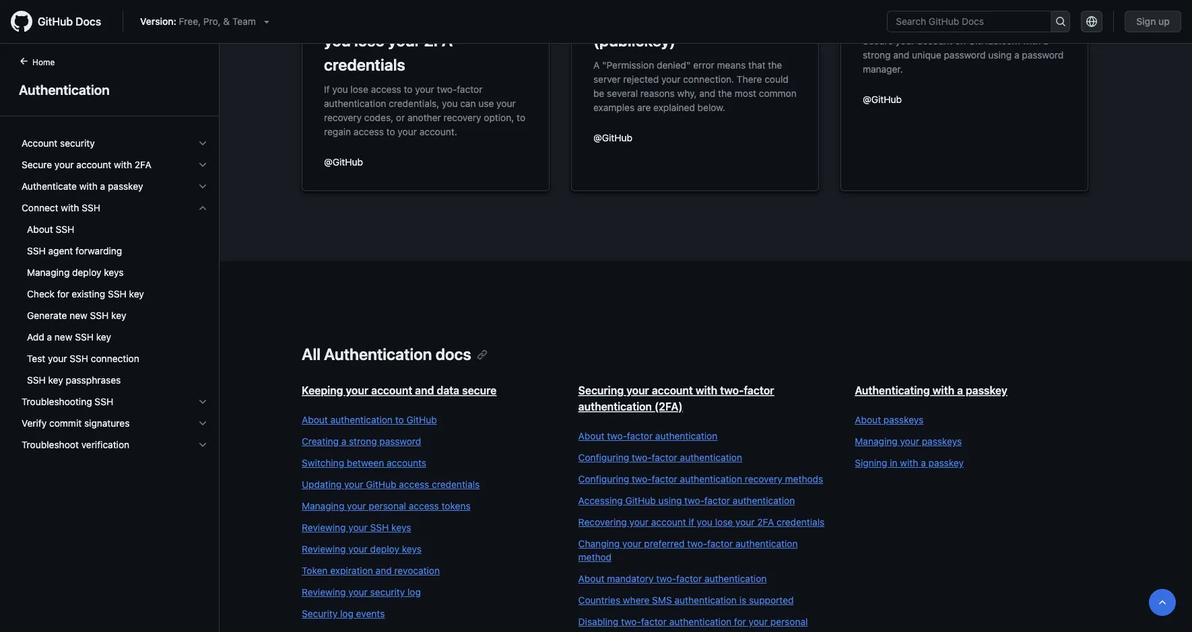 Task type: locate. For each thing, give the bounding box(es) containing it.
ssh inside 'link'
[[70, 353, 88, 364]]

lose
[[354, 31, 384, 50], [351, 84, 368, 95], [715, 517, 733, 528]]

managing for managing your passkeys
[[855, 436, 898, 447]]

authenticate
[[22, 181, 77, 192]]

and down connection. at top right
[[699, 88, 716, 99]]

sc 9kayk9 0 image for troubleshooting ssh
[[197, 397, 208, 408]]

0 vertical spatial keys
[[104, 267, 124, 278]]

to
[[404, 84, 413, 95], [517, 112, 525, 123], [386, 126, 395, 137], [395, 415, 404, 426]]

two- up the sms
[[656, 574, 676, 585]]

2 connect with ssh element from the top
[[11, 219, 219, 391]]

@github down regain
[[324, 156, 363, 167]]

a down managing your passkeys
[[921, 458, 926, 469]]

and inside secure your account on github.com with a strong and unique password using a password manager.
[[893, 49, 910, 60]]

keys for reviewing your deploy keys
[[402, 544, 422, 555]]

1 vertical spatial secure
[[22, 159, 52, 170]]

about authentication to github link
[[302, 414, 551, 427]]

1 vertical spatial creating
[[302, 436, 339, 447]]

credentials up "tokens"
[[432, 479, 480, 490]]

sc 9kayk9 0 image inside troubleshoot verification dropdown button
[[197, 440, 208, 451]]

method
[[578, 552, 612, 563]]

access up codes,
[[371, 84, 401, 95]]

authentication inside disabling two-factor authentication for your personal account
[[669, 617, 732, 628]]

verify commit signatures button
[[16, 413, 214, 434]]

0 vertical spatial if
[[509, 7, 518, 26]]

keys for reviewing your ssh keys
[[391, 522, 411, 533]]

about down method
[[578, 574, 605, 585]]

that
[[748, 59, 766, 70]]

connect with ssh element containing connect with ssh
[[11, 197, 219, 391]]

2 vertical spatial reviewing
[[302, 587, 346, 598]]

1 vertical spatial deploy
[[370, 544, 399, 555]]

1 vertical spatial passkeys
[[922, 436, 962, 447]]

access inside managing your personal access tokens 'link'
[[409, 501, 439, 512]]

version:
[[140, 16, 176, 27]]

triangle down image
[[261, 16, 272, 27]]

switching between accounts link
[[302, 457, 551, 470]]

access
[[371, 84, 401, 95], [354, 126, 384, 137], [399, 479, 429, 490], [409, 501, 439, 512]]

recovering your account if you lose your 2fa credentials up credentials,
[[324, 7, 518, 74]]

passkey down secure your account with 2fa dropdown button
[[108, 181, 143, 192]]

@github for error: permission denied (publickey)
[[593, 132, 632, 143]]

secure up "manager."
[[863, 35, 893, 46]]

2 vertical spatial credentials
[[777, 517, 825, 528]]

recovering your account if you lose your 2fa credentials down accessing github using two-factor authentication link
[[578, 517, 825, 528]]

2 horizontal spatial recovery
[[745, 474, 783, 485]]

1 horizontal spatial for
[[734, 617, 746, 628]]

0 vertical spatial @github
[[863, 94, 902, 105]]

with down the 'account security' 'dropdown button'
[[114, 159, 132, 170]]

0 vertical spatial recovering
[[324, 7, 406, 26]]

2 vertical spatial @github
[[324, 156, 363, 167]]

1 vertical spatial creating a strong password
[[302, 436, 421, 447]]

ssh up ssh key passphrases
[[70, 353, 88, 364]]

rejected
[[623, 73, 659, 85]]

factor inside changing your preferred two-factor authentication method
[[707, 539, 733, 550]]

managing up signing
[[855, 436, 898, 447]]

be
[[593, 88, 604, 99]]

configuring
[[578, 452, 629, 463], [578, 474, 629, 485]]

1 vertical spatial passkey
[[966, 384, 1008, 397]]

countries
[[578, 595, 620, 606]]

password
[[992, 7, 1064, 26], [944, 49, 986, 60], [1022, 49, 1064, 60], [379, 436, 421, 447]]

about down keeping
[[302, 415, 328, 426]]

and down reviewing your deploy keys
[[376, 565, 392, 577]]

0 vertical spatial 2fa
[[424, 31, 453, 50]]

2 configuring from the top
[[578, 474, 629, 485]]

passkey down managing your passkeys link
[[929, 458, 964, 469]]

and inside a "permission denied" error means that the server rejected your connection. there could be several reasons why, and the most common examples are explained below.
[[699, 88, 716, 99]]

0 vertical spatial for
[[57, 289, 69, 300]]

sc 9kayk9 0 image
[[197, 160, 208, 170], [197, 181, 208, 192], [197, 203, 208, 214], [197, 440, 208, 451]]

0 horizontal spatial log
[[340, 609, 354, 620]]

tokens
[[442, 501, 471, 512]]

security log events link
[[302, 608, 551, 621]]

0 vertical spatial credentials
[[324, 55, 405, 74]]

1 configuring from the top
[[578, 452, 629, 463]]

security up secure your account with 2fa
[[60, 138, 95, 149]]

troubleshooting ssh button
[[16, 391, 214, 413]]

authentication up keeping your account and data secure link
[[324, 345, 432, 364]]

keeping
[[302, 384, 343, 397]]

could
[[765, 73, 789, 85]]

most
[[735, 88, 756, 99]]

0 vertical spatial passkeys
[[884, 415, 924, 426]]

0 vertical spatial the
[[768, 59, 782, 70]]

sc 9kayk9 0 image for authenticate with a passkey
[[197, 181, 208, 192]]

1 horizontal spatial strong
[[863, 49, 891, 60]]

keys up revocation
[[402, 544, 422, 555]]

a inside signing in with a passkey link
[[921, 458, 926, 469]]

connect with ssh element containing about ssh
[[11, 219, 219, 391]]

select language: current language is english image
[[1087, 16, 1097, 27]]

about down authenticating
[[855, 415, 881, 426]]

security inside 'dropdown button'
[[60, 138, 95, 149]]

generate new ssh key
[[27, 310, 126, 321]]

can
[[460, 98, 476, 109]]

0 vertical spatial new
[[70, 310, 87, 321]]

with right github.com
[[1023, 35, 1041, 46]]

account inside "securing your account with two-factor authentication (2fa)"
[[652, 384, 693, 397]]

two-
[[437, 84, 457, 95], [720, 384, 744, 397], [607, 431, 627, 442], [632, 452, 652, 463], [632, 474, 652, 485], [684, 495, 704, 507], [687, 539, 707, 550], [656, 574, 676, 585], [621, 617, 641, 628]]

data
[[437, 384, 459, 397]]

0 horizontal spatial if
[[509, 7, 518, 26]]

about down securing
[[578, 431, 605, 442]]

2 vertical spatial sc 9kayk9 0 image
[[197, 418, 208, 429]]

2 vertical spatial keys
[[402, 544, 422, 555]]

codes,
[[364, 112, 393, 123]]

with inside "dropdown button"
[[61, 202, 79, 214]]

personal down supported
[[770, 617, 808, 628]]

secure inside secure your account on github.com with a strong and unique password using a password manager.
[[863, 35, 893, 46]]

2 horizontal spatial @github
[[863, 94, 902, 105]]

two- inside disabling two-factor authentication for your personal account
[[621, 617, 641, 628]]

authentication up codes,
[[324, 98, 386, 109]]

1 reviewing from the top
[[302, 522, 346, 533]]

1 vertical spatial sc 9kayk9 0 image
[[197, 397, 208, 408]]

a inside add a new ssh key link
[[47, 332, 52, 343]]

key down the managing deploy keys link
[[129, 289, 144, 300]]

credentials,
[[389, 98, 439, 109]]

a up about passkeys link
[[957, 384, 963, 397]]

log inside the security log events link
[[340, 609, 354, 620]]

1 vertical spatial managing
[[855, 436, 898, 447]]

strong
[[941, 7, 989, 26], [863, 49, 891, 60], [349, 436, 377, 447]]

0 horizontal spatial recovering your account if you lose your 2fa credentials
[[324, 7, 518, 74]]

1 vertical spatial for
[[734, 617, 746, 628]]

passkey inside dropdown button
[[108, 181, 143, 192]]

github.com
[[969, 35, 1020, 46]]

a right github.com
[[1044, 35, 1049, 46]]

None search field
[[887, 11, 1070, 32]]

github up "managing your personal access tokens" at the bottom left
[[366, 479, 396, 490]]

methods
[[785, 474, 823, 485]]

deploy up token expiration and revocation
[[370, 544, 399, 555]]

authentication element
[[0, 55, 220, 631]]

managing down updating on the bottom left
[[302, 501, 344, 512]]

the
[[768, 59, 782, 70], [718, 88, 732, 99]]

your inside dropdown button
[[55, 159, 74, 170]]

1 vertical spatial configuring
[[578, 474, 629, 485]]

credentials up if
[[324, 55, 405, 74]]

1 vertical spatial if
[[689, 517, 694, 528]]

changing your preferred two-factor authentication method link
[[578, 538, 828, 564]]

your
[[410, 7, 442, 26], [388, 31, 420, 50], [896, 35, 915, 46], [661, 73, 681, 85], [415, 84, 434, 95], [497, 98, 516, 109], [398, 126, 417, 137], [55, 159, 74, 170], [48, 353, 67, 364], [346, 384, 369, 397], [626, 384, 649, 397], [900, 436, 919, 447], [344, 479, 363, 490], [347, 501, 366, 512], [629, 517, 649, 528], [736, 517, 755, 528], [348, 522, 368, 533], [622, 539, 642, 550], [348, 544, 368, 555], [348, 587, 368, 598], [749, 617, 768, 628]]

secure for secure your account with 2fa
[[22, 159, 52, 170]]

your inside a "permission denied" error means that the server rejected your connection. there could be several reasons why, and the most common examples are explained below.
[[661, 73, 681, 85]]

0 vertical spatial reviewing
[[302, 522, 346, 533]]

passkeys up managing your passkeys
[[884, 415, 924, 426]]

0 vertical spatial log
[[407, 587, 421, 598]]

1 vertical spatial 2fa
[[135, 159, 151, 170]]

sms
[[652, 595, 672, 606]]

your inside connect with ssh element
[[48, 353, 67, 364]]

verification
[[81, 440, 129, 451]]

1 horizontal spatial @github
[[593, 132, 632, 143]]

1 horizontal spatial recovering your account if you lose your 2fa credentials
[[578, 517, 825, 528]]

0 vertical spatial security
[[60, 138, 95, 149]]

with up about passkeys link
[[933, 384, 955, 397]]

two- inside "securing your account with two-factor authentication (2fa)"
[[720, 384, 744, 397]]

3 sc 9kayk9 0 image from the top
[[197, 203, 208, 214]]

using
[[988, 49, 1012, 60], [658, 495, 682, 507]]

sc 9kayk9 0 image inside troubleshooting ssh dropdown button
[[197, 397, 208, 408]]

1 vertical spatial credentials
[[432, 479, 480, 490]]

configuring two-factor authentication link
[[578, 451, 828, 465]]

0 horizontal spatial deploy
[[72, 267, 101, 278]]

0 horizontal spatial security
[[60, 138, 95, 149]]

security
[[302, 609, 338, 620]]

authentication down home link
[[19, 82, 110, 97]]

with
[[1023, 35, 1041, 46], [114, 159, 132, 170], [79, 181, 98, 192], [61, 202, 79, 214], [696, 384, 718, 397], [933, 384, 955, 397], [900, 458, 918, 469]]

1 sc 9kayk9 0 image from the top
[[197, 160, 208, 170]]

sc 9kayk9 0 image inside verify commit signatures dropdown button
[[197, 418, 208, 429]]

2 horizontal spatial managing
[[855, 436, 898, 447]]

creating a strong password up "switching between accounts"
[[302, 436, 421, 447]]

about two-factor authentication link
[[578, 430, 828, 443]]

sc 9kayk9 0 image
[[197, 138, 208, 149], [197, 397, 208, 408], [197, 418, 208, 429]]

if inside "recovering your account if you lose your 2fa credentials" link
[[689, 517, 694, 528]]

0 vertical spatial using
[[988, 49, 1012, 60]]

security down token expiration and revocation
[[370, 587, 405, 598]]

two- down about two-factor authentication
[[632, 452, 652, 463]]

ssh down authenticate with a passkey
[[82, 202, 100, 214]]

0 horizontal spatial 2fa
[[135, 159, 151, 170]]

two- inside changing your preferred two-factor authentication method
[[687, 539, 707, 550]]

sc 9kayk9 0 image inside connect with ssh "dropdown button"
[[197, 203, 208, 214]]

account inside disabling two-factor authentication for your personal account
[[578, 630, 613, 632]]

1 vertical spatial lose
[[351, 84, 368, 95]]

new down "check for existing ssh key"
[[70, 310, 87, 321]]

about for keeping your account and data secure
[[302, 415, 328, 426]]

recovering your account if you lose your 2fa credentials link
[[578, 516, 828, 529]]

new down generate new ssh key
[[55, 332, 72, 343]]

two- inside if you lose access to your two-factor authentication credentials, you can use your recovery codes, or another recovery option, to regain access to your account.
[[437, 84, 457, 95]]

0 horizontal spatial secure
[[22, 159, 52, 170]]

1 vertical spatial using
[[658, 495, 682, 507]]

two- down configuring two-factor authentication
[[632, 474, 652, 485]]

managing
[[27, 267, 70, 278], [855, 436, 898, 447], [302, 501, 344, 512]]

creating a strong password up on on the top right
[[863, 7, 1064, 26]]

reviewing
[[302, 522, 346, 533], [302, 544, 346, 555], [302, 587, 346, 598]]

0 vertical spatial creating a strong password
[[863, 7, 1064, 26]]

creating up unique
[[863, 7, 926, 26]]

keys down "managing your personal access tokens" at the bottom left
[[391, 522, 411, 533]]

sc 9kayk9 0 image for connect with ssh
[[197, 203, 208, 214]]

1 vertical spatial reviewing
[[302, 544, 346, 555]]

0 horizontal spatial for
[[57, 289, 69, 300]]

reviewing for reviewing your security log
[[302, 587, 346, 598]]

two- down securing
[[607, 431, 627, 442]]

0 horizontal spatial using
[[658, 495, 682, 507]]

1 horizontal spatial deploy
[[370, 544, 399, 555]]

deploy up "check for existing ssh key"
[[72, 267, 101, 278]]

keeping your account and data secure link
[[302, 384, 497, 397]]

0 vertical spatial passkey
[[108, 181, 143, 192]]

two- down where
[[621, 617, 641, 628]]

2 horizontal spatial 2fa
[[757, 517, 774, 528]]

using down configuring two-factor authentication recovery methods
[[658, 495, 682, 507]]

recovery up regain
[[324, 112, 362, 123]]

add
[[27, 332, 44, 343]]

two- down "recovering your account if you lose your 2fa credentials" link
[[687, 539, 707, 550]]

0 horizontal spatial passkey
[[108, 181, 143, 192]]

managing inside managing your passkeys link
[[855, 436, 898, 447]]

access inside updating your github access credentials link
[[399, 479, 429, 490]]

4 sc 9kayk9 0 image from the top
[[197, 440, 208, 451]]

a right add
[[47, 332, 52, 343]]

keys inside reviewing your ssh keys link
[[391, 522, 411, 533]]

two- inside about two-factor authentication link
[[607, 431, 627, 442]]

0 vertical spatial configuring
[[578, 452, 629, 463]]

a up unique
[[929, 7, 938, 26]]

you left can
[[442, 98, 458, 109]]

authentication down securing
[[578, 400, 652, 413]]

ssh key passphrases
[[27, 375, 121, 386]]

with inside "securing your account with two-factor authentication (2fa)"
[[696, 384, 718, 397]]

ssh up test your ssh connection
[[75, 332, 94, 343]]

if you lose access to your two-factor authentication credentials, you can use your recovery codes, or another recovery option, to regain access to your account.
[[324, 84, 525, 137]]

docs
[[76, 15, 101, 28]]

a inside creating a strong password link
[[341, 436, 346, 447]]

2 sc 9kayk9 0 image from the top
[[197, 397, 208, 408]]

1 horizontal spatial security
[[370, 587, 405, 598]]

changing
[[578, 539, 620, 550]]

0 vertical spatial deploy
[[72, 267, 101, 278]]

0 horizontal spatial personal
[[369, 501, 406, 512]]

keys inside reviewing your deploy keys link
[[402, 544, 422, 555]]

verify commit signatures
[[22, 418, 130, 429]]

1 horizontal spatial secure
[[863, 35, 893, 46]]

3 sc 9kayk9 0 image from the top
[[197, 418, 208, 429]]

access for github
[[399, 479, 429, 490]]

the up below.
[[718, 88, 732, 99]]

a
[[929, 7, 938, 26], [1044, 35, 1049, 46], [1014, 49, 1019, 60], [100, 181, 105, 192], [47, 332, 52, 343], [957, 384, 963, 397], [341, 436, 346, 447], [921, 458, 926, 469]]

personal down updating your github access credentials
[[369, 501, 406, 512]]

managing inside managing your personal access tokens 'link'
[[302, 501, 344, 512]]

@github down examples
[[593, 132, 632, 143]]

authentication inside 'link'
[[675, 595, 737, 606]]

2 sc 9kayk9 0 image from the top
[[197, 181, 208, 192]]

recovery left methods
[[745, 474, 783, 485]]

0 vertical spatial secure
[[863, 35, 893, 46]]

sign up link
[[1125, 11, 1181, 32]]

two- down configuring two-factor authentication recovery methods
[[684, 495, 704, 507]]

0 horizontal spatial managing
[[27, 267, 70, 278]]

for right check
[[57, 289, 69, 300]]

reviewing down updating on the bottom left
[[302, 522, 346, 533]]

access for personal
[[409, 501, 439, 512]]

about inside "link"
[[27, 224, 53, 235]]

2 horizontal spatial strong
[[941, 7, 989, 26]]

ssh down test
[[27, 375, 46, 386]]

disabling two-factor authentication for your personal account
[[578, 617, 808, 632]]

authentication inside changing your preferred two-factor authentication method
[[736, 539, 798, 550]]

0 vertical spatial personal
[[369, 501, 406, 512]]

token expiration and revocation
[[302, 565, 440, 577]]

if inside recovering your account if you lose your 2fa credentials
[[509, 7, 518, 26]]

connect with ssh element
[[11, 197, 219, 391], [11, 219, 219, 391]]

secure
[[462, 384, 497, 397]]

1 vertical spatial strong
[[863, 49, 891, 60]]

connection
[[91, 353, 139, 364]]

1 horizontal spatial recovering
[[578, 517, 627, 528]]

1 horizontal spatial passkey
[[929, 458, 964, 469]]

1 horizontal spatial using
[[988, 49, 1012, 60]]

ssh up signatures
[[95, 396, 113, 408]]

3 reviewing from the top
[[302, 587, 346, 598]]

1 vertical spatial log
[[340, 609, 354, 620]]

factor
[[457, 84, 483, 95], [744, 384, 774, 397], [627, 431, 653, 442], [652, 452, 678, 463], [652, 474, 678, 485], [704, 495, 730, 507], [707, 539, 733, 550], [676, 574, 702, 585], [641, 617, 667, 628]]

1 horizontal spatial log
[[407, 587, 421, 598]]

using inside secure your account on github.com with a strong and unique password using a password manager.
[[988, 49, 1012, 60]]

recovery down can
[[444, 112, 481, 123]]

a inside authenticate with a passkey dropdown button
[[100, 181, 105, 192]]

1 vertical spatial @github
[[593, 132, 632, 143]]

two- inside about mandatory two-factor authentication link
[[656, 574, 676, 585]]

reviewing up security
[[302, 587, 346, 598]]

tooltip
[[1149, 589, 1176, 616]]

ssh inside "dropdown button"
[[82, 202, 100, 214]]

reviewing your security log
[[302, 587, 421, 598]]

managing deploy keys link
[[16, 262, 214, 284]]

using inside accessing github using two-factor authentication link
[[658, 495, 682, 507]]

1 sc 9kayk9 0 image from the top
[[197, 138, 208, 149]]

authenticating with a passkey link
[[855, 384, 1008, 397]]

secure inside dropdown button
[[22, 159, 52, 170]]

reasons
[[641, 88, 675, 99]]

2fa down the 'account security' 'dropdown button'
[[135, 159, 151, 170]]

all authentication docs link
[[302, 345, 488, 364]]

1 horizontal spatial authentication
[[324, 345, 432, 364]]

0 horizontal spatial recovering
[[324, 7, 406, 26]]

using down github.com
[[988, 49, 1012, 60]]

managing up check
[[27, 267, 70, 278]]

2 vertical spatial 2fa
[[757, 517, 774, 528]]

sc 9kayk9 0 image for account security
[[197, 138, 208, 149]]

@github down "manager."
[[863, 94, 902, 105]]

deploy
[[72, 267, 101, 278], [370, 544, 399, 555]]

sc 9kayk9 0 image inside authenticate with a passkey dropdown button
[[197, 181, 208, 192]]

ssh
[[82, 202, 100, 214], [56, 224, 74, 235], [27, 246, 46, 257], [108, 289, 127, 300], [90, 310, 109, 321], [75, 332, 94, 343], [70, 353, 88, 364], [27, 375, 46, 386], [95, 396, 113, 408], [370, 522, 389, 533]]

credentials down methods
[[777, 517, 825, 528]]

1 horizontal spatial if
[[689, 517, 694, 528]]

0 vertical spatial creating
[[863, 7, 926, 26]]

a down secure your account with 2fa dropdown button
[[100, 181, 105, 192]]

1 vertical spatial keys
[[391, 522, 411, 533]]

secure
[[863, 35, 893, 46], [22, 159, 52, 170]]

managing inside connect with ssh element
[[27, 267, 70, 278]]

2 horizontal spatial passkey
[[966, 384, 1008, 397]]

two- up credentials,
[[437, 84, 457, 95]]

sc 9kayk9 0 image inside the 'account security' 'dropdown button'
[[197, 138, 208, 149]]

2 reviewing from the top
[[302, 544, 346, 555]]

securing your account with two-factor authentication (2fa) link
[[578, 384, 774, 413]]

passkey for authenticate with a passkey
[[108, 181, 143, 192]]

strong up "switching between accounts"
[[349, 436, 377, 447]]

1 vertical spatial recovering
[[578, 517, 627, 528]]

1 connect with ssh element from the top
[[11, 197, 219, 391]]

0 horizontal spatial credentials
[[324, 55, 405, 74]]

strong up on on the top right
[[941, 7, 989, 26]]

2fa inside recovering your account if you lose your 2fa credentials
[[424, 31, 453, 50]]

@github for creating a strong password
[[863, 94, 902, 105]]

"permission
[[602, 59, 654, 70]]

deploy inside connect with ssh element
[[72, 267, 101, 278]]

authentication
[[324, 98, 386, 109], [578, 400, 652, 413], [330, 415, 393, 426], [655, 431, 718, 442], [680, 452, 742, 463], [680, 474, 742, 485], [733, 495, 795, 507], [736, 539, 798, 550], [705, 574, 767, 585], [675, 595, 737, 606], [669, 617, 732, 628]]

github docs
[[38, 15, 101, 28]]

new
[[70, 310, 87, 321], [55, 332, 72, 343]]

security
[[60, 138, 95, 149], [370, 587, 405, 598]]

0 horizontal spatial the
[[718, 88, 732, 99]]

access down updating your github access credentials link in the left of the page
[[409, 501, 439, 512]]

2 horizontal spatial credentials
[[777, 517, 825, 528]]

2fa inside dropdown button
[[135, 159, 151, 170]]

sc 9kayk9 0 image inside secure your account with 2fa dropdown button
[[197, 160, 208, 170]]

1 vertical spatial the
[[718, 88, 732, 99]]

ssh down connect with ssh
[[56, 224, 74, 235]]

about for securing your account with two-factor authentication (2fa)
[[578, 431, 605, 442]]

1 horizontal spatial personal
[[770, 617, 808, 628]]

0 vertical spatial lose
[[354, 31, 384, 50]]

lose inside if you lose access to your two-factor authentication credentials, you can use your recovery codes, or another recovery option, to regain access to your account.
[[351, 84, 368, 95]]

managing your passkeys
[[855, 436, 962, 447]]



Task type: vqa. For each thing, say whether or not it's contained in the screenshot.
'Signing in with a passkey' link
yes



Task type: describe. For each thing, give the bounding box(es) containing it.
are
[[637, 102, 651, 113]]

two- inside accessing github using two-factor authentication link
[[684, 495, 704, 507]]

password up accounts
[[379, 436, 421, 447]]

common
[[759, 88, 797, 99]]

error:
[[593, 7, 633, 26]]

password down on on the top right
[[944, 49, 986, 60]]

authenticate with a passkey
[[22, 181, 143, 192]]

2 vertical spatial lose
[[715, 517, 733, 528]]

signatures
[[84, 418, 130, 429]]

sign
[[1136, 16, 1156, 27]]

with right in on the bottom
[[900, 458, 918, 469]]

reviewing for reviewing your deploy keys
[[302, 544, 346, 555]]

home
[[32, 57, 55, 67]]

explained
[[653, 102, 695, 113]]

1 horizontal spatial creating
[[863, 7, 926, 26]]

accessing
[[578, 495, 623, 507]]

secure your account with 2fa
[[22, 159, 151, 170]]

check
[[27, 289, 55, 300]]

troubleshoot verification button
[[16, 434, 214, 456]]

authentication up the is
[[705, 574, 767, 585]]

authentication inside "securing your account with two-factor authentication (2fa)"
[[578, 400, 652, 413]]

recovering inside recovering your account if you lose your 2fa credentials
[[324, 7, 406, 26]]

key up troubleshooting
[[48, 375, 63, 386]]

reviewing your ssh keys
[[302, 522, 411, 533]]

account security
[[22, 138, 95, 149]]

sc 9kayk9 0 image for verify commit signatures
[[197, 418, 208, 429]]

scroll to top image
[[1157, 597, 1168, 608]]

sc 9kayk9 0 image for secure your account with 2fa
[[197, 160, 208, 170]]

personal inside 'link'
[[369, 501, 406, 512]]

troubleshoot
[[22, 440, 79, 451]]

0 horizontal spatial recovery
[[324, 112, 362, 123]]

0 horizontal spatial creating a strong password
[[302, 436, 421, 447]]

account inside secure your account on github.com with a strong and unique password using a password manager.
[[918, 35, 953, 46]]

ssh down existing at the left
[[90, 310, 109, 321]]

troubleshooting
[[22, 396, 92, 408]]

ssh inside "link"
[[56, 224, 74, 235]]

reviewing for reviewing your ssh keys
[[302, 522, 346, 533]]

key down "check for existing ssh key" link
[[111, 310, 126, 321]]

account.
[[419, 126, 457, 137]]

for inside "check for existing ssh key" link
[[57, 289, 69, 300]]

configuring for configuring two-factor authentication recovery methods
[[578, 474, 629, 485]]

unique
[[912, 49, 941, 60]]

connect
[[22, 202, 58, 214]]

0 vertical spatial authentication
[[19, 82, 110, 97]]

add a new ssh key link
[[16, 327, 214, 348]]

managing for managing your personal access tokens
[[302, 501, 344, 512]]

factor inside disabling two-factor authentication for your personal account
[[641, 617, 667, 628]]

for inside disabling two-factor authentication for your personal account
[[734, 617, 746, 628]]

with inside secure your account on github.com with a strong and unique password using a password manager.
[[1023, 35, 1041, 46]]

ssh down the managing deploy keys link
[[108, 289, 127, 300]]

between
[[347, 458, 384, 469]]

verify
[[22, 418, 47, 429]]

sc 9kayk9 0 image for troubleshoot verification
[[197, 440, 208, 451]]

test your ssh connection
[[27, 353, 139, 364]]

server
[[593, 73, 621, 85]]

manager.
[[863, 63, 903, 74]]

your inside "securing your account with two-factor authentication (2fa)"
[[626, 384, 649, 397]]

mandatory
[[607, 574, 654, 585]]

disabling
[[578, 617, 619, 628]]

authentication down configuring two-factor authentication link
[[680, 474, 742, 485]]

Search GitHub Docs search field
[[888, 11, 1051, 32]]

agent
[[48, 246, 73, 257]]

1 vertical spatial security
[[370, 587, 405, 598]]

connection.
[[683, 73, 734, 85]]

why,
[[677, 88, 697, 99]]

to down codes,
[[386, 126, 395, 137]]

a "permission denied" error means that the server rejected your connection. there could be several reasons why, and the most common examples are explained below.
[[593, 59, 797, 113]]

password down 'search' image
[[1022, 49, 1064, 60]]

about for authenticating with a passkey
[[855, 415, 881, 426]]

accessing github using two-factor authentication
[[578, 495, 795, 507]]

troubleshoot verification
[[22, 440, 129, 451]]

1 horizontal spatial the
[[768, 59, 782, 70]]

free,
[[179, 16, 201, 27]]

secure for secure your account on github.com with a strong and unique password using a password manager.
[[863, 35, 893, 46]]

error
[[693, 59, 715, 70]]

your inside changing your preferred two-factor authentication method
[[622, 539, 642, 550]]

test your ssh connection link
[[16, 348, 214, 370]]

1 vertical spatial authentication
[[324, 345, 432, 364]]

examples
[[593, 102, 635, 113]]

configuring two-factor authentication recovery methods
[[578, 474, 823, 485]]

ssh left agent
[[27, 246, 46, 257]]

1 vertical spatial recovering your account if you lose your 2fa credentials
[[578, 517, 825, 528]]

use
[[478, 98, 494, 109]]

about ssh
[[27, 224, 74, 235]]

to right option,
[[517, 112, 525, 123]]

home link
[[13, 56, 76, 69]]

1 horizontal spatial recovery
[[444, 112, 481, 123]]

factor inside "securing your account with two-factor authentication (2fa)"
[[744, 384, 774, 397]]

below.
[[698, 102, 725, 113]]

authentication down about two-factor authentication link
[[680, 452, 742, 463]]

ssh inside dropdown button
[[95, 396, 113, 408]]

on
[[955, 35, 966, 46]]

key down generate new ssh key link
[[96, 332, 111, 343]]

keys inside the managing deploy keys link
[[104, 267, 124, 278]]

your inside disabling two-factor authentication for your personal account
[[749, 617, 768, 628]]

authentication inside if you lose access to your two-factor authentication credentials, you can use your recovery codes, or another recovery option, to regain access to your account.
[[324, 98, 386, 109]]

github up creating a strong password link on the left
[[406, 415, 437, 426]]

personal inside disabling two-factor authentication for your personal account
[[770, 617, 808, 628]]

about ssh link
[[16, 219, 214, 240]]

you up if
[[324, 31, 351, 50]]

means
[[717, 59, 746, 70]]

countries where sms authentication is supported link
[[578, 594, 828, 608]]

all
[[302, 345, 321, 364]]

accounts
[[387, 458, 426, 469]]

@github for recovering your account if you lose your 2fa credentials
[[324, 156, 363, 167]]

github left docs at the left of the page
[[38, 15, 73, 28]]

to up credentials,
[[404, 84, 413, 95]]

updating
[[302, 479, 342, 490]]

countries where sms authentication is supported
[[578, 595, 794, 606]]

passkey for authenticating with a passkey
[[966, 384, 1008, 397]]

securing your account with two-factor authentication (2fa)
[[578, 384, 774, 413]]

denied"
[[657, 59, 691, 70]]

two- inside configuring two-factor authentication link
[[632, 452, 652, 463]]

accessing github using two-factor authentication link
[[578, 494, 828, 508]]

revocation
[[394, 565, 440, 577]]

about mandatory two-factor authentication
[[578, 574, 767, 585]]

about two-factor authentication
[[578, 431, 718, 442]]

access for lose
[[371, 84, 401, 95]]

expiration
[[330, 565, 373, 577]]

ssh down "managing your personal access tokens" at the bottom left
[[370, 522, 389, 533]]

check for existing ssh key link
[[16, 284, 214, 305]]

to down keeping your account and data secure link
[[395, 415, 404, 426]]

1 vertical spatial new
[[55, 332, 72, 343]]

github docs link
[[11, 11, 112, 32]]

0 vertical spatial strong
[[941, 7, 989, 26]]

test
[[27, 353, 45, 364]]

factor inside if you lose access to your two-factor authentication credentials, you can use your recovery codes, or another recovery option, to regain access to your account.
[[457, 84, 483, 95]]

your inside secure your account on github.com with a strong and unique password using a password manager.
[[896, 35, 915, 46]]

password up github.com
[[992, 7, 1064, 26]]

configuring for configuring two-factor authentication
[[578, 452, 629, 463]]

up
[[1159, 16, 1170, 27]]

updating your github access credentials
[[302, 479, 480, 490]]

(2fa)
[[655, 400, 683, 413]]

log inside reviewing your security log link
[[407, 587, 421, 598]]

0 horizontal spatial creating
[[302, 436, 339, 447]]

you down accessing github using two-factor authentication link
[[697, 517, 713, 528]]

two- inside "configuring two-factor authentication recovery methods" link
[[632, 474, 652, 485]]

search image
[[1055, 16, 1066, 27]]

updating your github access credentials link
[[302, 478, 551, 492]]

signing in with a passkey link
[[855, 457, 1105, 470]]

reviewing your deploy keys link
[[302, 543, 551, 556]]

switching
[[302, 458, 344, 469]]

access down codes,
[[354, 126, 384, 137]]

generate new ssh key link
[[16, 305, 214, 327]]

ssh key passphrases link
[[16, 370, 214, 391]]

1 horizontal spatial creating a strong password
[[863, 7, 1064, 26]]

keeping your account and data secure
[[302, 384, 497, 397]]

permission
[[637, 7, 718, 26]]

2 vertical spatial strong
[[349, 436, 377, 447]]

managing deploy keys
[[27, 267, 124, 278]]

credentials inside recovering your account if you lose your 2fa credentials
[[324, 55, 405, 74]]

reviewing your ssh keys link
[[302, 521, 551, 535]]

commit
[[49, 418, 82, 429]]

where
[[623, 595, 650, 606]]

configuring two-factor authentication
[[578, 452, 742, 463]]

you right if
[[332, 84, 348, 95]]

in
[[890, 458, 898, 469]]

github right the accessing
[[625, 495, 656, 507]]

authentication link
[[16, 79, 203, 100]]

with down secure your account with 2fa
[[79, 181, 98, 192]]

managing for managing deploy keys
[[27, 267, 70, 278]]

authentication up configuring two-factor authentication link
[[655, 431, 718, 442]]

authentication up "switching between accounts"
[[330, 415, 393, 426]]

strong inside secure your account on github.com with a strong and unique password using a password manager.
[[863, 49, 891, 60]]

account security button
[[16, 133, 214, 154]]

a down github.com
[[1014, 49, 1019, 60]]

authentication down methods
[[733, 495, 795, 507]]

and left data
[[415, 384, 434, 397]]

0 vertical spatial recovering your account if you lose your 2fa credentials
[[324, 7, 518, 74]]

account inside dropdown button
[[76, 159, 111, 170]]

existing
[[72, 289, 105, 300]]

switching between accounts
[[302, 458, 426, 469]]

several
[[607, 88, 638, 99]]



